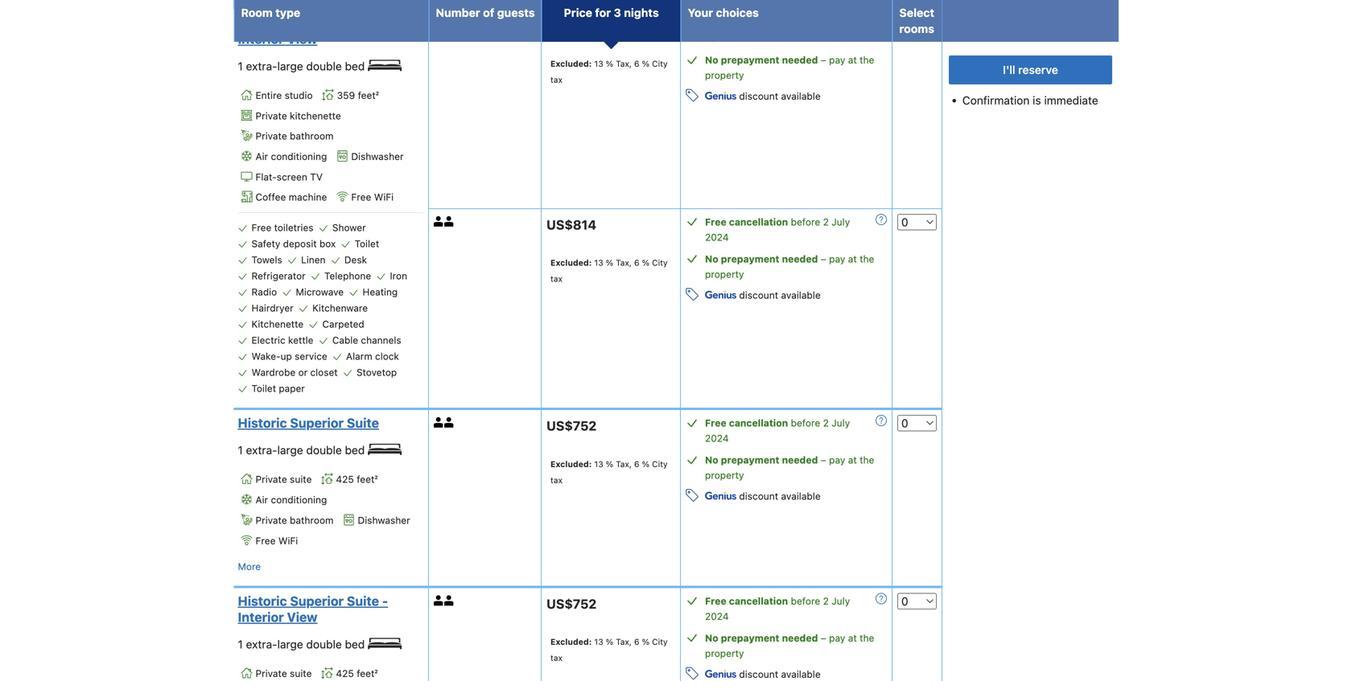 Task type: vqa. For each thing, say whether or not it's contained in the screenshot.
occupancy icon to the bottom
yes



Task type: describe. For each thing, give the bounding box(es) containing it.
1 needed from the top
[[782, 54, 818, 66]]

historic for historic superior suite - interior view
[[238, 594, 287, 609]]

2 discount from the top
[[739, 290, 779, 301]]

2 – from the top
[[821, 253, 827, 265]]

cable
[[332, 335, 358, 346]]

3 – from the top
[[821, 455, 827, 466]]

is
[[1033, 94, 1041, 107]]

excluded: for historic superior suite - interior view
[[551, 637, 592, 647]]

4 discount from the top
[[739, 669, 779, 680]]

2024 for historic superior suite - interior view's 'more details on meals and payment options' image
[[705, 611, 729, 622]]

shower
[[332, 222, 366, 234]]

confirmation
[[963, 94, 1030, 107]]

4 before from the top
[[791, 596, 820, 607]]

property for 1st 'more details on meals and payment options' image
[[705, 269, 744, 280]]

1 discount available from the top
[[737, 90, 821, 102]]

microwave
[[296, 287, 344, 298]]

tax, for historic superior suite
[[616, 460, 632, 469]]

occupancy image for historic studio suite - interior view
[[434, 17, 444, 28]]

price for 3 nights
[[564, 6, 659, 19]]

6 for historic studio suite - interior view
[[634, 59, 640, 69]]

3 before from the top
[[791, 418, 820, 429]]

the for 1st 'more details on meals and payment options' image
[[860, 253, 874, 265]]

superior for historic superior suite
[[290, 416, 344, 431]]

4 prepayment from the top
[[721, 633, 780, 644]]

clock
[[375, 351, 399, 362]]

359
[[337, 90, 355, 101]]

free cancellation for historic superior suite - interior view's 'more details on meals and payment options' image
[[705, 596, 788, 607]]

- for historic superior suite - interior view
[[382, 594, 388, 609]]

1 private suite from the top
[[256, 474, 312, 486]]

1 air from the top
[[256, 151, 268, 162]]

cancellation for 'more details on meals and payment options' image for historic superior suite
[[729, 418, 788, 429]]

tax, for historic studio suite - interior view
[[616, 59, 632, 69]]

2 tax from the top
[[551, 274, 563, 284]]

2 air from the top
[[256, 495, 268, 506]]

historic for historic superior suite
[[238, 416, 287, 431]]

1 air conditioning from the top
[[256, 151, 327, 162]]

2 private from the top
[[256, 131, 287, 142]]

cancellation for historic superior suite - interior view's 'more details on meals and payment options' image
[[729, 596, 788, 607]]

city for historic studio suite - interior view
[[652, 59, 668, 69]]

no for 1st 'more details on meals and payment options' image
[[705, 253, 719, 265]]

iron
[[390, 271, 407, 282]]

1 more details on meals and payment options image from the top
[[876, 214, 887, 225]]

cable channels
[[332, 335, 401, 346]]

private bathroom for superior
[[256, 515, 334, 526]]

2 city from the top
[[652, 258, 668, 268]]

kettle
[[288, 335, 314, 346]]

flat-screen tv
[[256, 171, 323, 183]]

extra- for historic superior suite - interior view
[[246, 638, 277, 651]]

superior for historic superior suite - interior view
[[290, 594, 344, 609]]

suite for historic superior suite
[[347, 416, 379, 431]]

historic for historic studio suite - interior view
[[238, 15, 287, 31]]

toiletries
[[274, 222, 314, 234]]

number
[[436, 6, 480, 19]]

1 free cancellation from the top
[[705, 17, 788, 29]]

box
[[320, 238, 336, 250]]

1 available from the top
[[781, 90, 821, 102]]

july inside the before 1 july 2024
[[830, 17, 849, 29]]

before inside the before 1 july 2024
[[791, 17, 820, 29]]

linen
[[301, 255, 326, 266]]

0 vertical spatial wifi
[[374, 192, 394, 203]]

5 private from the top
[[256, 668, 287, 680]]

property for 'more details on meals and payment options' image for historic superior suite
[[705, 470, 744, 482]]

at for 1st 'more details on meals and payment options' image
[[848, 253, 857, 265]]

historic superior suite
[[238, 416, 379, 431]]

free cancellation for 'more details on meals and payment options' image for historic superior suite
[[705, 418, 788, 429]]

entire studio
[[256, 90, 313, 101]]

3
[[614, 6, 621, 19]]

discount available for 1st 'more details on meals and payment options' image
[[737, 290, 821, 301]]

select
[[900, 6, 935, 19]]

large for historic superior suite
[[277, 444, 303, 457]]

tax for historic superior suite - interior view
[[551, 654, 563, 663]]

2 pay from the top
[[829, 253, 845, 265]]

1 private from the top
[[256, 110, 287, 121]]

double for historic superior suite
[[306, 444, 342, 457]]

2 13 % tax, 6 % city tax from the top
[[551, 258, 668, 284]]

free cancellation for 1st 'more details on meals and payment options' image
[[705, 216, 788, 228]]

up
[[281, 351, 292, 362]]

radio
[[252, 287, 277, 298]]

4 pay from the top
[[829, 633, 845, 644]]

historic studio suite - interior view link
[[238, 15, 419, 47]]

2 6 from the top
[[634, 258, 640, 268]]

historic superior suite - interior view
[[238, 594, 388, 625]]

the for historic superior suite - interior view's 'more details on meals and payment options' image
[[860, 633, 874, 644]]

excluded: for historic studio suite - interior view
[[551, 59, 592, 69]]

the for 'more details on meals and payment options' image for historic superior suite
[[860, 455, 874, 466]]

i'll reserve button
[[949, 56, 1112, 85]]

studio
[[290, 15, 331, 31]]

free toiletries
[[252, 222, 314, 234]]

no prepayment needed for 1st 'more details on meals and payment options' image
[[705, 253, 818, 265]]

us$814
[[547, 217, 597, 233]]

13 for historic superior suite
[[594, 460, 603, 469]]

tv
[[310, 171, 323, 183]]

before 2 july 2024 for historic superior suite
[[705, 418, 850, 445]]

desk
[[344, 255, 367, 266]]

1 discount from the top
[[739, 90, 779, 102]]

4 – from the top
[[821, 633, 827, 644]]

room type
[[241, 6, 300, 19]]

0 horizontal spatial free wifi
[[256, 536, 298, 547]]

1 vertical spatial dishwasher
[[358, 515, 410, 526]]

0 vertical spatial dishwasher
[[351, 151, 404, 162]]

private bathroom for studio
[[256, 131, 334, 142]]

bathroom for studio
[[290, 131, 334, 142]]

screen
[[277, 171, 307, 183]]

- for historic studio suite - interior view
[[369, 15, 375, 31]]

towels
[[252, 255, 282, 266]]

historic studio suite - interior view
[[238, 15, 375, 47]]

occupancy image for historic superior suite - interior view
[[434, 596, 444, 606]]

1 – from the top
[[821, 54, 827, 66]]

2 conditioning from the top
[[271, 495, 327, 506]]

room
[[241, 6, 273, 19]]

2 private suite from the top
[[256, 668, 312, 680]]

1 425 from the top
[[336, 474, 354, 486]]

rooms
[[900, 22, 935, 35]]

available for historic superior suite - interior view's 'more details on meals and payment options' image
[[781, 669, 821, 680]]

closet
[[310, 367, 338, 379]]

interior for historic superior suite - interior view
[[238, 610, 284, 625]]

tax for historic studio suite - interior view
[[551, 75, 563, 85]]

us$752 for historic superior suite - interior view
[[547, 597, 597, 612]]

feet² for historic studio suite - interior view
[[358, 90, 379, 101]]

359 feet²
[[337, 90, 379, 101]]

city for historic superior suite - interior view
[[652, 637, 668, 647]]

coffee machine
[[256, 192, 327, 203]]

– pay at the property for historic superior suite - interior view's 'more details on meals and payment options' image
[[705, 633, 874, 659]]

1 pay from the top
[[829, 54, 845, 66]]

2 425 feet² from the top
[[336, 668, 378, 680]]

toilet paper
[[252, 383, 305, 395]]

entire
[[256, 90, 282, 101]]

immediate
[[1044, 94, 1098, 107]]

no prepayment needed for historic superior suite - interior view's 'more details on meals and payment options' image
[[705, 633, 818, 644]]

discount available for 'more details on meals and payment options' image for historic superior suite
[[737, 491, 821, 502]]

alarm clock
[[346, 351, 399, 362]]

1 no prepayment needed from the top
[[705, 54, 818, 66]]

wardrobe or closet
[[252, 367, 338, 379]]

1 no from the top
[[705, 54, 719, 66]]

more
[[238, 561, 261, 573]]

your
[[688, 6, 713, 19]]

2 tax, from the top
[[616, 258, 632, 268]]

1 extra-large double bed for historic superior suite - interior view
[[238, 638, 368, 651]]

electric kettle
[[252, 335, 314, 346]]

view for studio
[[287, 31, 317, 47]]

nights
[[624, 6, 659, 19]]

3 pay from the top
[[829, 455, 845, 466]]

tax for historic superior suite
[[551, 476, 563, 485]]

bathroom for superior
[[290, 515, 334, 526]]

heating
[[363, 287, 398, 298]]

2024 inside the before 1 july 2024
[[705, 33, 729, 44]]

choices
[[716, 6, 759, 19]]

1 before 2 july 2024 from the top
[[705, 216, 850, 243]]

– pay at the property for 'more details on meals and payment options' image for historic superior suite
[[705, 455, 874, 482]]

city for historic superior suite
[[652, 460, 668, 469]]

1 cancellation from the top
[[729, 17, 788, 29]]

alarm
[[346, 351, 372, 362]]

view for superior
[[287, 610, 317, 625]]



Task type: locate. For each thing, give the bounding box(es) containing it.
0 vertical spatial private bathroom
[[256, 131, 334, 142]]

–
[[821, 54, 827, 66], [821, 253, 827, 265], [821, 455, 827, 466], [821, 633, 827, 644]]

0 vertical spatial conditioning
[[271, 151, 327, 162]]

occupancy image for historic superior suite
[[434, 418, 444, 428]]

1 13 from the top
[[594, 59, 603, 69]]

2 2 from the top
[[823, 418, 829, 429]]

historic superior suite - interior view link
[[238, 593, 419, 626]]

2 excluded: from the top
[[551, 258, 592, 268]]

large for historic superior suite - interior view
[[277, 638, 303, 651]]

historic superior suite link
[[238, 416, 419, 432]]

at for 'more details on meals and payment options' image for historic superior suite
[[848, 455, 857, 466]]

historic down "more" link
[[238, 594, 287, 609]]

extra- down historic superior suite - interior view
[[246, 638, 277, 651]]

price
[[564, 6, 592, 19]]

the
[[860, 54, 874, 66], [860, 253, 874, 265], [860, 455, 874, 466], [860, 633, 874, 644]]

0 vertical spatial bed
[[345, 60, 365, 73]]

air conditioning down historic superior suite
[[256, 495, 327, 506]]

3 2 from the top
[[823, 596, 829, 607]]

free cancellation
[[705, 17, 788, 29], [705, 216, 788, 228], [705, 418, 788, 429], [705, 596, 788, 607]]

service
[[295, 351, 327, 362]]

3 city from the top
[[652, 460, 668, 469]]

0 vertical spatial free wifi
[[351, 192, 394, 203]]

– pay at the property for 1st 'more details on meals and payment options' image
[[705, 253, 874, 280]]

more link
[[238, 559, 261, 575]]

4 excluded: from the top
[[551, 637, 592, 647]]

1 vertical spatial 2
[[823, 418, 829, 429]]

view
[[287, 31, 317, 47], [287, 610, 317, 625]]

6
[[634, 59, 640, 69], [634, 258, 640, 268], [634, 460, 640, 469], [634, 637, 640, 647]]

0 horizontal spatial -
[[369, 15, 375, 31]]

wifi up historic superior suite - interior view
[[278, 536, 298, 547]]

historic inside historic superior suite - interior view
[[238, 594, 287, 609]]

4 the from the top
[[860, 633, 874, 644]]

1 horizontal spatial free wifi
[[351, 192, 394, 203]]

1 extra-large double bed down historic superior suite
[[238, 444, 368, 457]]

feet² right 359
[[358, 90, 379, 101]]

4 city from the top
[[652, 637, 668, 647]]

2 – pay at the property from the top
[[705, 253, 874, 280]]

1 suite from the top
[[290, 474, 312, 486]]

425 feet² down historic superior suite - interior view 'link'
[[336, 668, 378, 680]]

double for historic superior suite - interior view
[[306, 638, 342, 651]]

us$752 for historic superior suite
[[547, 419, 597, 434]]

3 double from the top
[[306, 638, 342, 651]]

1 inside the before 1 july 2024
[[823, 17, 828, 29]]

1 vertical spatial -
[[382, 594, 388, 609]]

3 – pay at the property from the top
[[705, 455, 874, 482]]

1 vertical spatial 1 extra-large double bed
[[238, 444, 368, 457]]

2 double from the top
[[306, 444, 342, 457]]

needed
[[782, 54, 818, 66], [782, 253, 818, 265], [782, 455, 818, 466], [782, 633, 818, 644]]

toilet up "desk" on the left of page
[[355, 238, 379, 250]]

1 before from the top
[[791, 17, 820, 29]]

2 extra- from the top
[[246, 444, 277, 457]]

0 vertical spatial 2
[[823, 216, 829, 228]]

2 2024 from the top
[[705, 232, 729, 243]]

3 13 % tax, 6 % city tax from the top
[[551, 460, 668, 485]]

1 at from the top
[[848, 54, 857, 66]]

– pay at the property
[[705, 54, 874, 81], [705, 253, 874, 280], [705, 455, 874, 482], [705, 633, 874, 659]]

2 suite from the top
[[290, 668, 312, 680]]

large for historic studio suite - interior view
[[277, 60, 303, 73]]

1 conditioning from the top
[[271, 151, 327, 162]]

2 bathroom from the top
[[290, 515, 334, 526]]

2 vertical spatial suite
[[347, 594, 379, 609]]

select rooms
[[900, 6, 935, 35]]

1 2024 from the top
[[705, 33, 729, 44]]

bed down historic superior suite - interior view 'link'
[[345, 638, 365, 651]]

1 6 from the top
[[634, 59, 640, 69]]

0 vertical spatial historic
[[238, 15, 287, 31]]

us$732
[[547, 18, 597, 34]]

safety deposit box
[[252, 238, 336, 250]]

3 1 extra-large double bed from the top
[[238, 638, 368, 651]]

1 horizontal spatial toilet
[[355, 238, 379, 250]]

0 vertical spatial bathroom
[[290, 131, 334, 142]]

historic inside historic studio suite - interior view
[[238, 15, 287, 31]]

type
[[275, 6, 300, 19]]

air conditioning
[[256, 151, 327, 162], [256, 495, 327, 506]]

1 extra-large double bed down historic superior suite - interior view
[[238, 638, 368, 651]]

toilet down "wardrobe"
[[252, 383, 276, 395]]

1 double from the top
[[306, 60, 342, 73]]

machine
[[289, 192, 327, 203]]

bed for historic superior suite
[[345, 444, 365, 457]]

bed down historic superior suite link
[[345, 444, 365, 457]]

3 needed from the top
[[782, 455, 818, 466]]

occupancy image
[[434, 17, 444, 28], [434, 418, 444, 428], [434, 596, 444, 606], [444, 596, 455, 606]]

large down historic superior suite
[[277, 444, 303, 457]]

425 down historic superior suite link
[[336, 474, 354, 486]]

4 cancellation from the top
[[729, 596, 788, 607]]

4 property from the top
[[705, 648, 744, 659]]

prepayment
[[721, 54, 780, 66], [721, 253, 780, 265], [721, 455, 780, 466], [721, 633, 780, 644]]

interior
[[238, 31, 284, 47], [238, 610, 284, 625]]

6 for historic superior suite
[[634, 460, 640, 469]]

0 vertical spatial 425 feet²
[[336, 474, 378, 486]]

1 vertical spatial bathroom
[[290, 515, 334, 526]]

1 vertical spatial 425
[[336, 668, 354, 680]]

425 feet² down historic superior suite link
[[336, 474, 378, 486]]

conditioning down historic superior suite
[[271, 495, 327, 506]]

paper
[[279, 383, 305, 395]]

0 vertical spatial suite
[[334, 15, 366, 31]]

or
[[298, 367, 308, 379]]

13 for historic superior suite - interior view
[[594, 637, 603, 647]]

3 no from the top
[[705, 455, 719, 466]]

2 no prepayment needed from the top
[[705, 253, 818, 265]]

2 air conditioning from the top
[[256, 495, 327, 506]]

superior inside historic superior suite - interior view
[[290, 594, 344, 609]]

13 for historic studio suite - interior view
[[594, 59, 603, 69]]

2 vertical spatial bed
[[345, 638, 365, 651]]

toilet for toilet
[[355, 238, 379, 250]]

superior inside historic superior suite link
[[290, 416, 344, 431]]

3 more details on meals and payment options image from the top
[[876, 593, 887, 605]]

large up entire studio
[[277, 60, 303, 73]]

3 prepayment from the top
[[721, 455, 780, 466]]

1 historic from the top
[[238, 15, 287, 31]]

before
[[791, 17, 820, 29], [791, 216, 820, 228], [791, 418, 820, 429], [791, 596, 820, 607]]

%
[[606, 59, 614, 69], [642, 59, 650, 69], [606, 258, 614, 268], [642, 258, 650, 268], [606, 460, 614, 469], [642, 460, 650, 469], [606, 637, 614, 647], [642, 637, 650, 647]]

tax
[[551, 75, 563, 85], [551, 274, 563, 284], [551, 476, 563, 485], [551, 654, 563, 663]]

0 vertical spatial 1 extra-large double bed
[[238, 60, 368, 73]]

double down historic superior suite - interior view 'link'
[[306, 638, 342, 651]]

free wifi up shower
[[351, 192, 394, 203]]

city
[[652, 59, 668, 69], [652, 258, 668, 268], [652, 460, 668, 469], [652, 637, 668, 647]]

suite for historic studio suite - interior view
[[334, 15, 366, 31]]

1 extra-large double bed for historic studio suite - interior view
[[238, 60, 368, 73]]

more details on meals and payment options image for historic superior suite - interior view
[[876, 593, 887, 605]]

channels
[[361, 335, 401, 346]]

1 private bathroom from the top
[[256, 131, 334, 142]]

4 no from the top
[[705, 633, 719, 644]]

2 13 from the top
[[594, 258, 603, 268]]

2024 for 'more details on meals and payment options' image for historic superior suite
[[705, 433, 729, 445]]

no for historic superior suite - interior view's 'more details on meals and payment options' image
[[705, 633, 719, 644]]

conditioning up screen
[[271, 151, 327, 162]]

3 13 from the top
[[594, 460, 603, 469]]

1 prepayment from the top
[[721, 54, 780, 66]]

air conditioning up screen
[[256, 151, 327, 162]]

kitchenware
[[312, 303, 368, 314]]

2 discount available from the top
[[737, 290, 821, 301]]

safety
[[252, 238, 280, 250]]

1 superior from the top
[[290, 416, 344, 431]]

2 bed from the top
[[345, 444, 365, 457]]

at for historic superior suite - interior view's 'more details on meals and payment options' image
[[848, 633, 857, 644]]

0 horizontal spatial wifi
[[278, 536, 298, 547]]

no prepayment needed for 'more details on meals and payment options' image for historic superior suite
[[705, 455, 818, 466]]

property
[[705, 70, 744, 81], [705, 269, 744, 280], [705, 470, 744, 482], [705, 648, 744, 659]]

needed for 'more details on meals and payment options' image for historic superior suite
[[782, 455, 818, 466]]

excluded:
[[551, 59, 592, 69], [551, 258, 592, 268], [551, 460, 592, 469], [551, 637, 592, 647]]

toilet for toilet paper
[[252, 383, 276, 395]]

private up more
[[256, 515, 287, 526]]

cancellation for 1st 'more details on meals and payment options' image
[[729, 216, 788, 228]]

3 no prepayment needed from the top
[[705, 455, 818, 466]]

4 tax, from the top
[[616, 637, 632, 647]]

hairdryer
[[252, 303, 294, 314]]

1 vertical spatial feet²
[[357, 474, 378, 486]]

0 vertical spatial more details on meals and payment options image
[[876, 214, 887, 225]]

1 vertical spatial more details on meals and payment options image
[[876, 416, 887, 427]]

0 vertical spatial 425
[[336, 474, 354, 486]]

1 vertical spatial view
[[287, 610, 317, 625]]

double down historic superior suite link
[[306, 444, 342, 457]]

1 vertical spatial extra-
[[246, 444, 277, 457]]

view inside historic superior suite - interior view
[[287, 610, 317, 625]]

1 vertical spatial large
[[277, 444, 303, 457]]

telephone
[[324, 271, 371, 282]]

suite inside historic superior suite - interior view
[[347, 594, 379, 609]]

2 425 from the top
[[336, 668, 354, 680]]

1 vertical spatial us$752
[[547, 597, 597, 612]]

for
[[595, 6, 611, 19]]

1 vertical spatial air conditioning
[[256, 495, 327, 506]]

-
[[369, 15, 375, 31], [382, 594, 388, 609]]

1 vertical spatial toilet
[[252, 383, 276, 395]]

feet² down historic superior suite link
[[357, 474, 378, 486]]

stovetop
[[357, 367, 397, 379]]

conditioning
[[271, 151, 327, 162], [271, 495, 327, 506]]

2
[[823, 216, 829, 228], [823, 418, 829, 429], [823, 596, 829, 607]]

bed up 359 feet²
[[345, 60, 365, 73]]

1 vertical spatial suite
[[347, 416, 379, 431]]

1 vertical spatial 425 feet²
[[336, 668, 378, 680]]

0 vertical spatial double
[[306, 60, 342, 73]]

suite inside historic studio suite - interior view
[[334, 15, 366, 31]]

1 us$752 from the top
[[547, 419, 597, 434]]

large
[[277, 60, 303, 73], [277, 444, 303, 457], [277, 638, 303, 651]]

air up more
[[256, 495, 268, 506]]

3 tax from the top
[[551, 476, 563, 485]]

excluded: for historic superior suite
[[551, 460, 592, 469]]

2 vertical spatial more details on meals and payment options image
[[876, 593, 887, 605]]

electric
[[252, 335, 285, 346]]

2 free cancellation from the top
[[705, 216, 788, 228]]

2 vertical spatial double
[[306, 638, 342, 651]]

0 vertical spatial interior
[[238, 31, 284, 47]]

1 horizontal spatial -
[[382, 594, 388, 609]]

suite down historic superior suite - interior view
[[290, 668, 312, 680]]

wifi
[[374, 192, 394, 203], [278, 536, 298, 547]]

private down historic superior suite
[[256, 474, 287, 486]]

425 down historic superior suite - interior view 'link'
[[336, 668, 354, 680]]

13 % tax, 6 % city tax
[[551, 59, 668, 85], [551, 258, 668, 284], [551, 460, 668, 485], [551, 637, 668, 663]]

- inside historic superior suite - interior view
[[382, 594, 388, 609]]

2 view from the top
[[287, 610, 317, 625]]

private bathroom down private kitchenette
[[256, 131, 334, 142]]

0 vertical spatial toilet
[[355, 238, 379, 250]]

3 available from the top
[[781, 491, 821, 502]]

1 extra-large double bed up studio
[[238, 60, 368, 73]]

interior down room
[[238, 31, 284, 47]]

0 vertical spatial view
[[287, 31, 317, 47]]

1 vertical spatial air
[[256, 495, 268, 506]]

before 1 july 2024
[[705, 17, 849, 44]]

guests
[[497, 6, 535, 19]]

1 13 % tax, 6 % city tax from the top
[[551, 59, 668, 85]]

extra- for historic studio suite - interior view
[[246, 60, 277, 73]]

tax, for historic superior suite - interior view
[[616, 637, 632, 647]]

number of guests
[[436, 6, 535, 19]]

interior inside historic studio suite - interior view
[[238, 31, 284, 47]]

1 vertical spatial conditioning
[[271, 495, 327, 506]]

bed for historic studio suite - interior view
[[345, 60, 365, 73]]

occupancy image
[[444, 17, 455, 28], [434, 216, 444, 227], [444, 216, 455, 227], [444, 418, 455, 428]]

double
[[306, 60, 342, 73], [306, 444, 342, 457], [306, 638, 342, 651]]

0 vertical spatial extra-
[[246, 60, 277, 73]]

1 the from the top
[[860, 54, 874, 66]]

wake-up service
[[252, 351, 327, 362]]

3 extra- from the top
[[246, 638, 277, 651]]

kitchenette
[[252, 319, 304, 330]]

3 free cancellation from the top
[[705, 418, 788, 429]]

i'll reserve
[[1003, 63, 1058, 76]]

0 vertical spatial before 2 july 2024
[[705, 216, 850, 243]]

3 private from the top
[[256, 474, 287, 486]]

3 discount from the top
[[739, 491, 779, 502]]

discount available for historic superior suite - interior view's 'more details on meals and payment options' image
[[737, 669, 821, 680]]

bed for historic superior suite - interior view
[[345, 638, 365, 651]]

1 2 from the top
[[823, 216, 829, 228]]

0 horizontal spatial toilet
[[252, 383, 276, 395]]

1 – pay at the property from the top
[[705, 54, 874, 81]]

2 for historic superior suite
[[823, 418, 829, 429]]

1 bed from the top
[[345, 60, 365, 73]]

confirmation is immediate
[[963, 94, 1098, 107]]

large down historic superior suite - interior view
[[277, 638, 303, 651]]

1 vertical spatial interior
[[238, 610, 284, 625]]

of
[[483, 6, 494, 19]]

studio
[[285, 90, 313, 101]]

4 private from the top
[[256, 515, 287, 526]]

extra- down historic superior suite
[[246, 444, 277, 457]]

1 vertical spatial before 2 july 2024
[[705, 418, 850, 445]]

3 the from the top
[[860, 455, 874, 466]]

superior
[[290, 416, 344, 431], [290, 594, 344, 609]]

wardrobe
[[252, 367, 296, 379]]

2 us$752 from the top
[[547, 597, 597, 612]]

extra- up the entire
[[246, 60, 277, 73]]

refrigerator
[[252, 271, 306, 282]]

private down private kitchenette
[[256, 131, 287, 142]]

toilet
[[355, 238, 379, 250], [252, 383, 276, 395]]

0 vertical spatial suite
[[290, 474, 312, 486]]

no for 'more details on meals and payment options' image for historic superior suite
[[705, 455, 719, 466]]

private suite down historic superior suite
[[256, 474, 312, 486]]

13 % tax, 6 % city tax for historic superior suite
[[551, 460, 668, 485]]

private suite down historic superior suite - interior view
[[256, 668, 312, 680]]

13 % tax, 6 % city tax for historic studio suite - interior view
[[551, 59, 668, 85]]

0 vertical spatial us$752
[[547, 419, 597, 434]]

available
[[781, 90, 821, 102], [781, 290, 821, 301], [781, 491, 821, 502], [781, 669, 821, 680]]

deposit
[[283, 238, 317, 250]]

2 vertical spatial before 2 july 2024
[[705, 596, 850, 622]]

kitchenette
[[290, 110, 341, 121]]

2 vertical spatial extra-
[[246, 638, 277, 651]]

13 % tax, 6 % city tax for historic superior suite - interior view
[[551, 637, 668, 663]]

your choices
[[688, 6, 759, 19]]

view inside historic studio suite - interior view
[[287, 31, 317, 47]]

1 vertical spatial private suite
[[256, 668, 312, 680]]

3 large from the top
[[277, 638, 303, 651]]

4 at from the top
[[848, 633, 857, 644]]

more details on meals and payment options image
[[876, 214, 887, 225], [876, 416, 887, 427], [876, 593, 887, 605]]

6 for historic superior suite - interior view
[[634, 637, 640, 647]]

feet² down historic superior suite - interior view 'link'
[[357, 668, 378, 680]]

2 vertical spatial large
[[277, 638, 303, 651]]

double for historic studio suite - interior view
[[306, 60, 342, 73]]

private
[[256, 110, 287, 121], [256, 131, 287, 142], [256, 474, 287, 486], [256, 515, 287, 526], [256, 668, 287, 680]]

1 vertical spatial private bathroom
[[256, 515, 334, 526]]

private down the entire
[[256, 110, 287, 121]]

1 horizontal spatial wifi
[[374, 192, 394, 203]]

1
[[823, 17, 828, 29], [238, 60, 243, 73], [238, 444, 243, 457], [238, 638, 243, 651]]

0 vertical spatial private suite
[[256, 474, 312, 486]]

1 large from the top
[[277, 60, 303, 73]]

suite for historic superior suite - interior view
[[347, 594, 379, 609]]

3 bed from the top
[[345, 638, 365, 651]]

2 superior from the top
[[290, 594, 344, 609]]

2 cancellation from the top
[[729, 216, 788, 228]]

carpeted
[[322, 319, 364, 330]]

wifi right machine
[[374, 192, 394, 203]]

1 for historic superior suite - interior view
[[238, 638, 243, 651]]

0 vertical spatial air conditioning
[[256, 151, 327, 162]]

13
[[594, 59, 603, 69], [594, 258, 603, 268], [594, 460, 603, 469], [594, 637, 603, 647]]

needed for historic superior suite - interior view's 'more details on meals and payment options' image
[[782, 633, 818, 644]]

1 property from the top
[[705, 70, 744, 81]]

historic down toilet paper
[[238, 416, 287, 431]]

1 interior from the top
[[238, 31, 284, 47]]

needed for 1st 'more details on meals and payment options' image
[[782, 253, 818, 265]]

0 vertical spatial large
[[277, 60, 303, 73]]

more details on meals and payment options image for historic superior suite
[[876, 416, 887, 427]]

3 property from the top
[[705, 470, 744, 482]]

2 vertical spatial 2
[[823, 596, 829, 607]]

1 vertical spatial superior
[[290, 594, 344, 609]]

425
[[336, 474, 354, 486], [336, 668, 354, 680]]

2 vertical spatial 1 extra-large double bed
[[238, 638, 368, 651]]

before 2 july 2024 for historic superior suite - interior view
[[705, 596, 850, 622]]

1 vertical spatial bed
[[345, 444, 365, 457]]

suite
[[334, 15, 366, 31], [347, 416, 379, 431], [347, 594, 379, 609]]

free wifi up "more" link
[[256, 536, 298, 547]]

3 at from the top
[[848, 455, 857, 466]]

tax,
[[616, 59, 632, 69], [616, 258, 632, 268], [616, 460, 632, 469], [616, 637, 632, 647]]

historic left studio
[[238, 15, 287, 31]]

coffee
[[256, 192, 286, 203]]

4 2024 from the top
[[705, 611, 729, 622]]

extra- for historic superior suite
[[246, 444, 277, 457]]

1 for historic studio suite - interior view
[[238, 60, 243, 73]]

available for 1st 'more details on meals and payment options' image
[[781, 290, 821, 301]]

2 before from the top
[[791, 216, 820, 228]]

1 425 feet² from the top
[[336, 474, 378, 486]]

1 vertical spatial historic
[[238, 416, 287, 431]]

private down historic superior suite - interior view
[[256, 668, 287, 680]]

private suite
[[256, 474, 312, 486], [256, 668, 312, 680]]

4 tax from the top
[[551, 654, 563, 663]]

flat-
[[256, 171, 277, 183]]

2 vertical spatial feet²
[[357, 668, 378, 680]]

0 vertical spatial air
[[256, 151, 268, 162]]

1 extra- from the top
[[246, 60, 277, 73]]

1 extra-large double bed for historic superior suite
[[238, 444, 368, 457]]

interior for historic studio suite - interior view
[[238, 31, 284, 47]]

2 vertical spatial historic
[[238, 594, 287, 609]]

2 prepayment from the top
[[721, 253, 780, 265]]

1 vertical spatial double
[[306, 444, 342, 457]]

private kitchenette
[[256, 110, 341, 121]]

1 vertical spatial free wifi
[[256, 536, 298, 547]]

0 vertical spatial feet²
[[358, 90, 379, 101]]

4 available from the top
[[781, 669, 821, 680]]

double down historic studio suite - interior view link
[[306, 60, 342, 73]]

discount
[[739, 90, 779, 102], [739, 290, 779, 301], [739, 491, 779, 502], [739, 669, 779, 680]]

1 vertical spatial suite
[[290, 668, 312, 680]]

interior inside historic superior suite - interior view
[[238, 610, 284, 625]]

suite down historic superior suite
[[290, 474, 312, 486]]

2 for historic superior suite - interior view
[[823, 596, 829, 607]]

1 for historic superior suite
[[238, 444, 243, 457]]

2 no from the top
[[705, 253, 719, 265]]

interior down "more" link
[[238, 610, 284, 625]]

4 free cancellation from the top
[[705, 596, 788, 607]]

- inside historic studio suite - interior view
[[369, 15, 375, 31]]

2 more details on meals and payment options image from the top
[[876, 416, 887, 427]]

0 vertical spatial -
[[369, 15, 375, 31]]

2024 for 1st 'more details on meals and payment options' image
[[705, 232, 729, 243]]

air up flat-
[[256, 151, 268, 162]]

0 vertical spatial superior
[[290, 416, 344, 431]]

private bathroom up more
[[256, 515, 334, 526]]

2 at from the top
[[848, 253, 857, 265]]

feet² for historic superior suite
[[357, 474, 378, 486]]

wake-
[[252, 351, 281, 362]]

feet²
[[358, 90, 379, 101], [357, 474, 378, 486], [357, 668, 378, 680]]

historic
[[238, 15, 287, 31], [238, 416, 287, 431], [238, 594, 287, 609]]

1 vertical spatial wifi
[[278, 536, 298, 547]]



